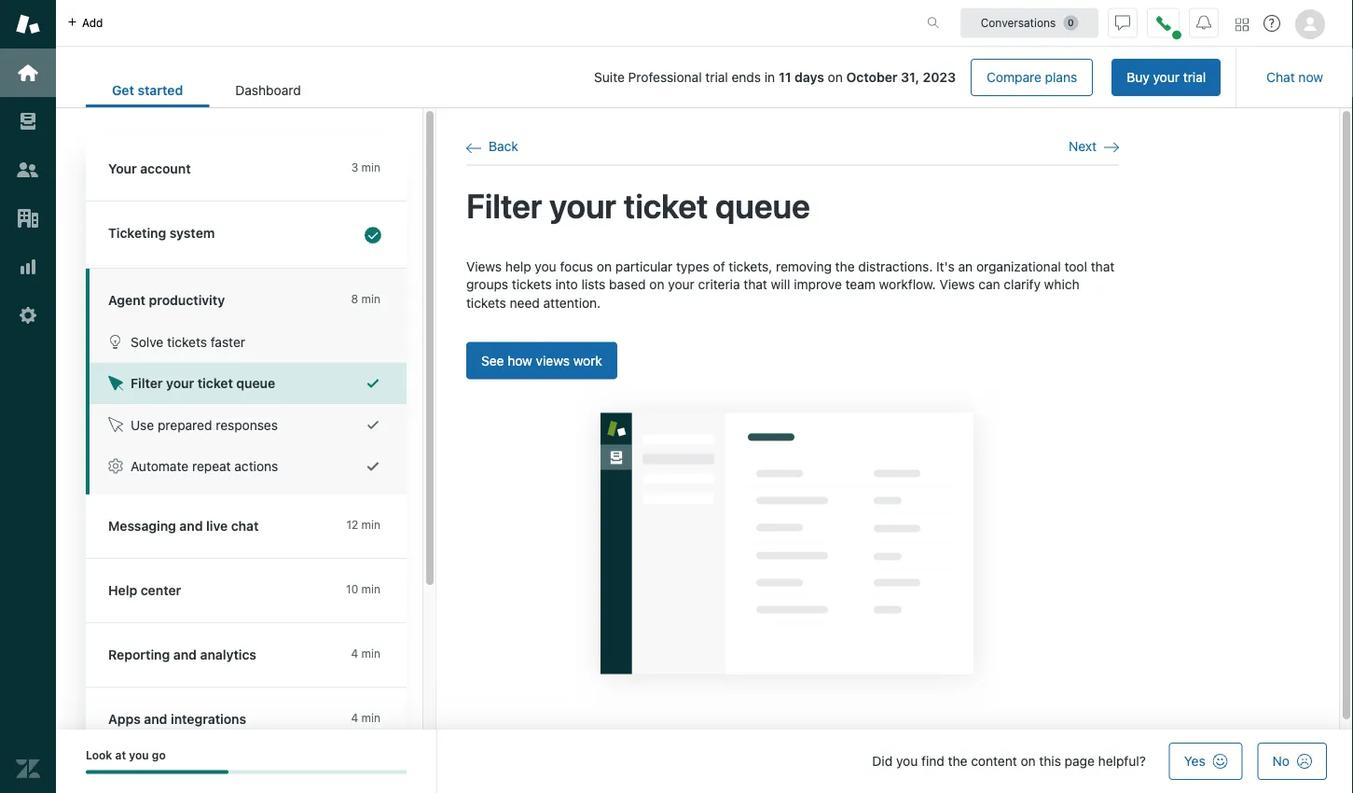 Task type: vqa. For each thing, say whether or not it's contained in the screenshot.
responses
yes



Task type: describe. For each thing, give the bounding box(es) containing it.
11
[[779, 70, 792, 85]]

distractions.
[[859, 258, 933, 274]]

10 min
[[346, 583, 381, 596]]

chat now
[[1267, 70, 1324, 85]]

your up prepared
[[166, 376, 194, 391]]

now
[[1299, 70, 1324, 85]]

messaging
[[108, 518, 176, 534]]

help
[[108, 583, 137, 598]]

criteria
[[698, 277, 740, 292]]

your
[[108, 161, 137, 176]]

button displays agent's chat status as invisible. image
[[1116, 15, 1131, 30]]

work
[[574, 353, 603, 368]]

zendesk image
[[16, 757, 40, 781]]

in
[[765, 70, 775, 85]]

tool
[[1065, 258, 1088, 274]]

back
[[489, 139, 519, 154]]

automate repeat actions button
[[90, 445, 407, 487]]

see
[[481, 353, 504, 368]]

your inside section
[[1154, 70, 1180, 85]]

and for live
[[180, 518, 203, 534]]

chat
[[1267, 70, 1296, 85]]

use prepared responses
[[131, 417, 278, 432]]

an
[[959, 258, 973, 274]]

conversations button
[[961, 8, 1099, 38]]

yes
[[1185, 753, 1206, 769]]

compare plans
[[987, 70, 1078, 85]]

reporting
[[108, 647, 170, 662]]

reporting and analytics
[[108, 647, 257, 662]]

it's
[[937, 258, 955, 274]]

look at you go
[[86, 749, 166, 762]]

apps and integrations
[[108, 711, 246, 727]]

min for agent productivity
[[362, 292, 381, 306]]

use prepared responses button
[[90, 404, 407, 445]]

October 31, 2023 text field
[[847, 70, 956, 85]]

repeat
[[192, 459, 231, 474]]

responses
[[216, 417, 278, 432]]

buy
[[1127, 70, 1150, 85]]

ticket inside content-title "region"
[[624, 185, 709, 225]]

solve tickets faster
[[131, 334, 245, 349]]

add button
[[56, 0, 114, 46]]

suite professional trial ends in 11 days on october 31, 2023
[[594, 70, 956, 85]]

no button
[[1258, 743, 1328, 780]]

footer containing did you find the content on this page helpful?
[[56, 730, 1354, 793]]

account
[[140, 161, 191, 176]]

ticketing system
[[108, 225, 215, 241]]

compare
[[987, 70, 1042, 85]]

10
[[346, 583, 358, 596]]

trial for your
[[1184, 70, 1206, 85]]

min for help center
[[362, 583, 381, 596]]

groups
[[466, 277, 509, 292]]

1 horizontal spatial the
[[948, 753, 968, 769]]

find
[[922, 753, 945, 769]]

attention.
[[544, 295, 601, 310]]

0 horizontal spatial that
[[744, 277, 768, 292]]

filter your ticket queue inside button
[[131, 376, 275, 391]]

will
[[771, 277, 791, 292]]

your account
[[108, 161, 191, 176]]

particular
[[616, 258, 673, 274]]

into
[[556, 277, 578, 292]]

yes button
[[1170, 743, 1243, 780]]

suite
[[594, 70, 625, 85]]

you for at
[[129, 749, 149, 762]]

min for reporting and analytics
[[362, 647, 381, 660]]

automate repeat actions
[[131, 459, 278, 474]]

0 horizontal spatial views
[[466, 258, 502, 274]]

conversations
[[981, 16, 1056, 29]]

filter inside content-title "region"
[[466, 185, 543, 225]]

improve
[[794, 277, 842, 292]]

tickets inside button
[[167, 334, 207, 349]]

views image
[[16, 109, 40, 133]]

chat
[[231, 518, 259, 534]]

tab list containing get started
[[86, 73, 327, 107]]

8
[[351, 292, 358, 306]]

filter your ticket queue inside content-title "region"
[[466, 185, 811, 225]]

integrations
[[171, 711, 246, 727]]

focus
[[560, 258, 593, 274]]

and for integrations
[[144, 711, 167, 727]]

solve
[[131, 334, 164, 349]]

compare plans button
[[971, 59, 1094, 96]]

started
[[138, 83, 183, 98]]

help center
[[108, 583, 181, 598]]

dashboard tab
[[209, 73, 327, 107]]

region containing views help you focus on particular types of tickets, removing the distractions. it's an organizational tool that groups tickets into lists based on your criteria that will improve team workflow. views can clarify which tickets need attention.
[[466, 257, 1120, 707]]

1 horizontal spatial tickets
[[466, 295, 506, 310]]

look
[[86, 749, 112, 762]]

see how views work button
[[466, 342, 618, 379]]

customers image
[[16, 158, 40, 182]]

days
[[795, 70, 825, 85]]

removing
[[776, 258, 832, 274]]

did you find the content on this page helpful?
[[873, 753, 1146, 769]]

ends
[[732, 70, 761, 85]]

admin image
[[16, 303, 40, 327]]

reporting image
[[16, 255, 40, 279]]

ticket inside button
[[198, 376, 233, 391]]

filter inside button
[[131, 376, 163, 391]]

get started image
[[16, 61, 40, 85]]

notifications image
[[1197, 15, 1212, 30]]

clarify
[[1004, 277, 1041, 292]]

can
[[979, 277, 1001, 292]]

4 for reporting and analytics
[[351, 647, 358, 660]]

12 min
[[347, 518, 381, 531]]

automate
[[131, 459, 189, 474]]

team
[[846, 277, 876, 292]]

4 min for integrations
[[351, 711, 381, 724]]

queue inside content-title "region"
[[716, 185, 811, 225]]

4 for apps and integrations
[[351, 711, 358, 724]]

dashboard
[[235, 83, 301, 98]]

agent productivity
[[108, 292, 225, 308]]



Task type: locate. For each thing, give the bounding box(es) containing it.
your account heading
[[86, 137, 407, 202]]

8 min
[[351, 292, 381, 306]]

min for apps and integrations
[[362, 711, 381, 724]]

you inside views help you focus on particular types of tickets, removing the distractions. it's an organizational tool that groups tickets into lists based on your criteria that will improve team workflow. views can clarify which tickets need attention.
[[535, 258, 557, 274]]

progress bar image
[[86, 770, 228, 774]]

filter your ticket queue
[[466, 185, 811, 225], [131, 376, 275, 391]]

that
[[1091, 258, 1115, 274], [744, 277, 768, 292]]

1 vertical spatial queue
[[236, 376, 275, 391]]

trial down notifications image
[[1184, 70, 1206, 85]]

and
[[180, 518, 203, 534], [173, 647, 197, 662], [144, 711, 167, 727]]

views
[[466, 258, 502, 274], [940, 277, 975, 292]]

filter down back
[[466, 185, 543, 225]]

1 horizontal spatial that
[[1091, 258, 1115, 274]]

4 min
[[351, 647, 381, 660], [351, 711, 381, 724]]

that right tool
[[1091, 258, 1115, 274]]

1 4 min from the top
[[351, 647, 381, 660]]

organizations image
[[16, 206, 40, 230]]

1 horizontal spatial you
[[535, 258, 557, 274]]

ticket up particular
[[624, 185, 709, 225]]

at
[[115, 749, 126, 762]]

october
[[847, 70, 898, 85]]

4 min from the top
[[362, 583, 381, 596]]

2 horizontal spatial tickets
[[512, 277, 552, 292]]

on right days
[[828, 70, 843, 85]]

min inside your account heading
[[362, 161, 381, 174]]

1 vertical spatial tickets
[[466, 295, 506, 310]]

center
[[141, 583, 181, 598]]

based
[[609, 277, 646, 292]]

which
[[1045, 277, 1080, 292]]

31,
[[901, 70, 920, 85]]

main element
[[0, 0, 56, 793]]

1 vertical spatial that
[[744, 277, 768, 292]]

page
[[1065, 753, 1095, 769]]

2023
[[923, 70, 956, 85]]

that down tickets,
[[744, 277, 768, 292]]

you right did
[[897, 753, 918, 769]]

trial
[[1184, 70, 1206, 85], [706, 70, 728, 85]]

tickets right the solve
[[167, 334, 207, 349]]

zendesk support image
[[16, 12, 40, 36]]

section containing compare plans
[[342, 59, 1221, 96]]

you right help
[[535, 258, 557, 274]]

ticketing system button
[[86, 202, 403, 268]]

1 horizontal spatial filter your ticket queue
[[466, 185, 811, 225]]

min for your account
[[362, 161, 381, 174]]

how
[[508, 353, 533, 368]]

2 vertical spatial and
[[144, 711, 167, 727]]

faster
[[211, 334, 245, 349]]

0 horizontal spatial queue
[[236, 376, 275, 391]]

0 horizontal spatial ticket
[[198, 376, 233, 391]]

need
[[510, 295, 540, 310]]

1 vertical spatial 4
[[351, 711, 358, 724]]

workflow.
[[879, 277, 936, 292]]

3
[[351, 161, 358, 174]]

and for analytics
[[173, 647, 197, 662]]

your inside content-title "region"
[[550, 185, 617, 225]]

plans
[[1046, 70, 1078, 85]]

1 horizontal spatial filter
[[466, 185, 543, 225]]

0 vertical spatial and
[[180, 518, 203, 534]]

queue inside filter your ticket queue button
[[236, 376, 275, 391]]

tickets down groups
[[466, 295, 506, 310]]

get help image
[[1264, 15, 1281, 32]]

back button
[[466, 138, 519, 155]]

0 vertical spatial 4
[[351, 647, 358, 660]]

1 horizontal spatial queue
[[716, 185, 811, 225]]

use
[[131, 417, 154, 432]]

ticket
[[624, 185, 709, 225], [198, 376, 233, 391]]

0 vertical spatial the
[[836, 258, 855, 274]]

1 horizontal spatial views
[[940, 277, 975, 292]]

views down an
[[940, 277, 975, 292]]

0 vertical spatial tickets
[[512, 277, 552, 292]]

you for help
[[535, 258, 557, 274]]

trial for professional
[[706, 70, 728, 85]]

live
[[206, 518, 228, 534]]

3 min
[[351, 161, 381, 174]]

next button
[[1069, 138, 1120, 155]]

2 horizontal spatial you
[[897, 753, 918, 769]]

0 horizontal spatial the
[[836, 258, 855, 274]]

6 min from the top
[[362, 711, 381, 724]]

views
[[536, 353, 570, 368]]

1 horizontal spatial trial
[[1184, 70, 1206, 85]]

views up groups
[[466, 258, 502, 274]]

ticket up use prepared responses
[[198, 376, 233, 391]]

0 horizontal spatial trial
[[706, 70, 728, 85]]

1 vertical spatial and
[[173, 647, 197, 662]]

tab list
[[86, 73, 327, 107]]

queue
[[716, 185, 811, 225], [236, 376, 275, 391]]

content-title region
[[466, 184, 1120, 227]]

filter down the solve
[[131, 376, 163, 391]]

your up the focus
[[550, 185, 617, 225]]

progress-bar progress bar
[[86, 770, 407, 774]]

help
[[506, 258, 531, 274]]

this
[[1040, 753, 1062, 769]]

your inside views help you focus on particular types of tickets, removing the distractions. it's an organizational tool that groups tickets into lists based on your criteria that will improve team workflow. views can clarify which tickets need attention.
[[668, 277, 695, 292]]

0 horizontal spatial filter your ticket queue
[[131, 376, 275, 391]]

your down types
[[668, 277, 695, 292]]

analytics
[[200, 647, 257, 662]]

1 vertical spatial the
[[948, 753, 968, 769]]

your right buy
[[1154, 70, 1180, 85]]

min for messaging and live chat
[[362, 518, 381, 531]]

1 4 from the top
[[351, 647, 358, 660]]

0 horizontal spatial tickets
[[167, 334, 207, 349]]

solve tickets faster button
[[90, 321, 407, 362]]

filter your ticket queue button
[[90, 362, 407, 404]]

0 horizontal spatial you
[[129, 749, 149, 762]]

queue up use prepared responses button
[[236, 376, 275, 391]]

the inside views help you focus on particular types of tickets, removing the distractions. it's an organizational tool that groups tickets into lists based on your criteria that will improve team workflow. views can clarify which tickets need attention.
[[836, 258, 855, 274]]

1 trial from the left
[[1184, 70, 1206, 85]]

3 min from the top
[[362, 518, 381, 531]]

tickets up need
[[512, 277, 552, 292]]

next
[[1069, 139, 1097, 154]]

0 vertical spatial filter
[[466, 185, 543, 225]]

content
[[971, 753, 1018, 769]]

0 vertical spatial queue
[[716, 185, 811, 225]]

see how views work
[[481, 353, 603, 368]]

you right at
[[129, 749, 149, 762]]

2 4 min from the top
[[351, 711, 381, 724]]

on up lists
[[597, 258, 612, 274]]

2 trial from the left
[[706, 70, 728, 85]]

section
[[342, 59, 1221, 96]]

tickets,
[[729, 258, 773, 274]]

5 min from the top
[[362, 647, 381, 660]]

actions
[[234, 459, 278, 474]]

prepared
[[158, 417, 212, 432]]

and right apps
[[144, 711, 167, 727]]

filter your ticket queue up particular
[[466, 185, 811, 225]]

helpful?
[[1099, 753, 1146, 769]]

and left 'live'
[[180, 518, 203, 534]]

buy your trial button
[[1112, 59, 1221, 96]]

system
[[170, 225, 215, 241]]

0 vertical spatial ticket
[[624, 185, 709, 225]]

1 vertical spatial 4 min
[[351, 711, 381, 724]]

of
[[713, 258, 725, 274]]

footer
[[56, 730, 1354, 793]]

1 vertical spatial ticket
[[198, 376, 233, 391]]

1 vertical spatial views
[[940, 277, 975, 292]]

the up the team
[[836, 258, 855, 274]]

on left this on the right bottom of page
[[1021, 753, 1036, 769]]

1 horizontal spatial ticket
[[624, 185, 709, 225]]

2 min from the top
[[362, 292, 381, 306]]

4 min for analytics
[[351, 647, 381, 660]]

did
[[873, 753, 893, 769]]

zendesk products image
[[1236, 18, 1249, 31]]

queue up tickets,
[[716, 185, 811, 225]]

2 4 from the top
[[351, 711, 358, 724]]

1 min from the top
[[362, 161, 381, 174]]

get started
[[112, 83, 183, 98]]

trial left the ends
[[706, 70, 728, 85]]

lists
[[582, 277, 606, 292]]

and left analytics
[[173, 647, 197, 662]]

1 vertical spatial filter
[[131, 376, 163, 391]]

2 vertical spatial tickets
[[167, 334, 207, 349]]

min
[[362, 161, 381, 174], [362, 292, 381, 306], [362, 518, 381, 531], [362, 583, 381, 596], [362, 647, 381, 660], [362, 711, 381, 724]]

productivity
[[149, 292, 225, 308]]

0 vertical spatial filter your ticket queue
[[466, 185, 811, 225]]

1 vertical spatial filter your ticket queue
[[131, 376, 275, 391]]

trial inside buy your trial button
[[1184, 70, 1206, 85]]

organizational
[[977, 258, 1061, 274]]

views help you focus on particular types of tickets, removing the distractions. it's an organizational tool that groups tickets into lists based on your criteria that will improve team workflow. views can clarify which tickets need attention.
[[466, 258, 1115, 310]]

no
[[1273, 753, 1290, 769]]

types
[[676, 258, 710, 274]]

0 vertical spatial that
[[1091, 258, 1115, 274]]

region
[[466, 257, 1120, 707]]

ticketing
[[108, 225, 166, 241]]

the
[[836, 258, 855, 274], [948, 753, 968, 769]]

0 vertical spatial views
[[466, 258, 502, 274]]

go
[[152, 749, 166, 762]]

0 horizontal spatial filter
[[131, 376, 163, 391]]

on down particular
[[650, 277, 665, 292]]

filter your ticket queue up use prepared responses
[[131, 376, 275, 391]]

professional
[[629, 70, 702, 85]]

apps
[[108, 711, 141, 727]]

get
[[112, 83, 134, 98]]

the right find
[[948, 753, 968, 769]]

indicates location of where to select views. image
[[572, 384, 1003, 703]]

0 vertical spatial 4 min
[[351, 647, 381, 660]]

agent
[[108, 292, 146, 308]]



